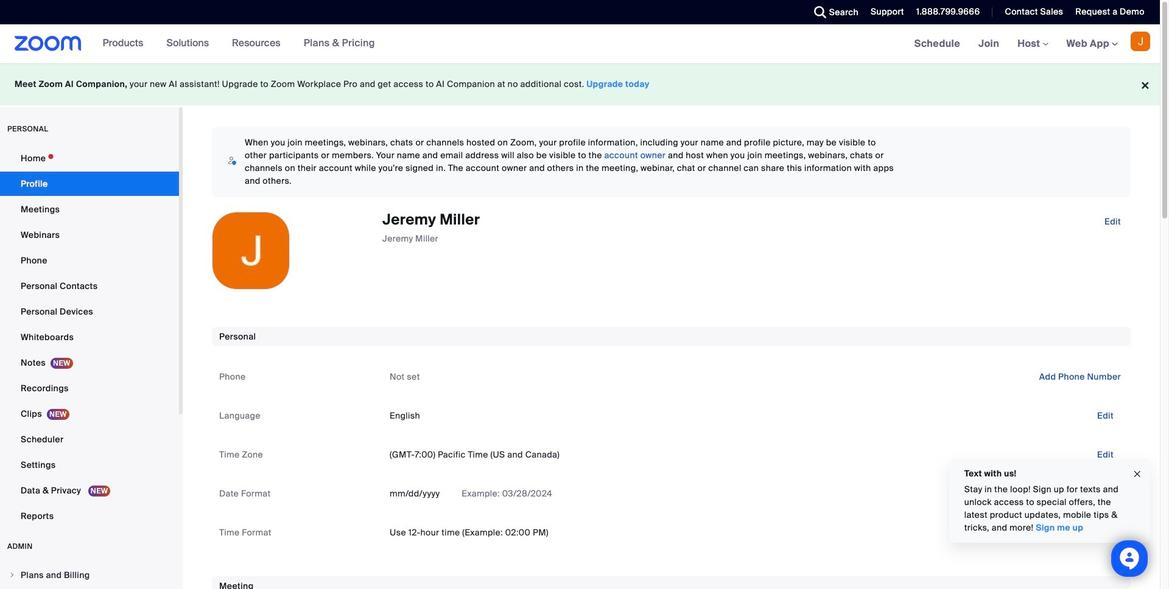 Task type: vqa. For each thing, say whether or not it's contained in the screenshot.
1st right icon from the bottom of the Admin Menu menu at the left of the page
no



Task type: describe. For each thing, give the bounding box(es) containing it.
right image
[[9, 572, 16, 579]]

profile picture image
[[1131, 32, 1150, 51]]

product information navigation
[[94, 24, 384, 63]]

zoom logo image
[[15, 36, 81, 51]]



Task type: locate. For each thing, give the bounding box(es) containing it.
personal menu menu
[[0, 146, 179, 530]]

menu item
[[0, 564, 179, 587]]

user photo image
[[213, 213, 289, 289]]

close image
[[1133, 467, 1142, 481]]

meetings navigation
[[905, 24, 1160, 64]]

banner
[[0, 24, 1160, 64]]

footer
[[0, 63, 1160, 105]]



